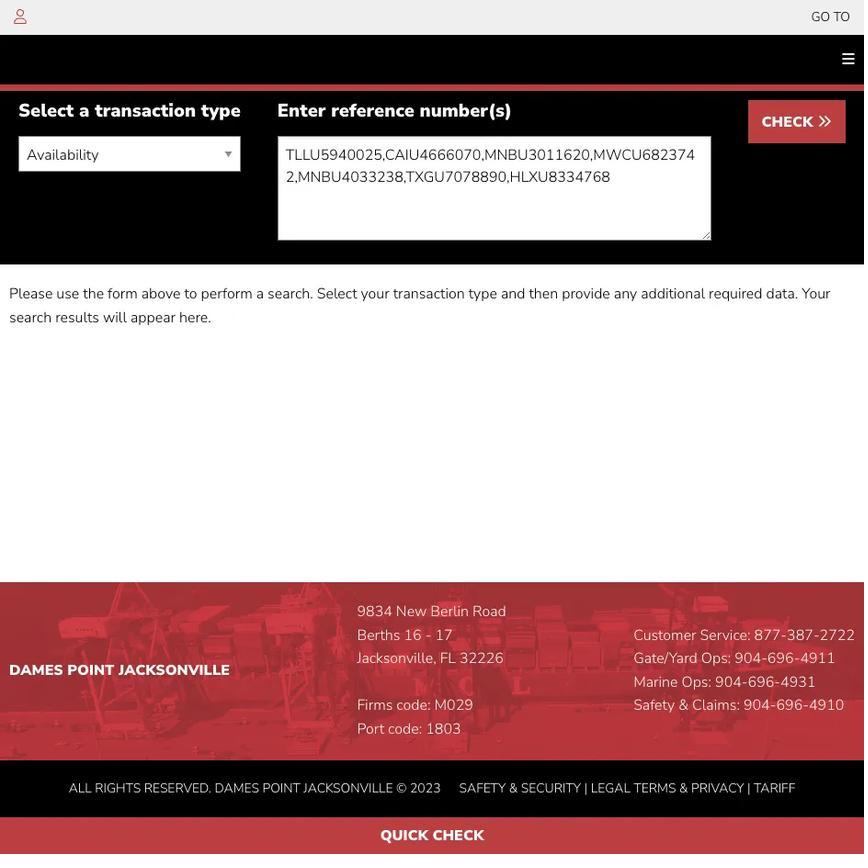 Task type: locate. For each thing, give the bounding box(es) containing it.
4910
[[809, 696, 844, 717]]

1 vertical spatial code:
[[388, 720, 422, 740]]

& right terms
[[679, 780, 688, 798]]

0 vertical spatial a
[[79, 98, 90, 123]]

go
[[811, 8, 830, 26]]

a
[[79, 98, 90, 123], [256, 284, 264, 304]]

& inside customer service: 877-387-2722 gate/yard ops: 904-696-4911 marine ops: 904-696-4931 safety & claims: 904-696-4910
[[679, 696, 689, 717]]

gate/yard
[[634, 649, 698, 669]]

1 horizontal spatial select
[[317, 284, 357, 304]]

select
[[18, 98, 74, 123], [317, 284, 357, 304]]

required
[[709, 284, 763, 304]]

road
[[473, 602, 506, 622]]

safety down marine
[[634, 696, 675, 717]]

& left claims:
[[679, 696, 689, 717]]

jacksonville
[[119, 661, 230, 681], [304, 780, 393, 798]]

safety
[[634, 696, 675, 717], [459, 780, 506, 798]]

4911
[[800, 649, 835, 669]]

1 horizontal spatial point
[[262, 780, 300, 798]]

& left "security"
[[509, 780, 518, 798]]

&
[[679, 696, 689, 717], [509, 780, 518, 798], [679, 780, 688, 798]]

here.
[[179, 308, 211, 328]]

| left legal
[[584, 780, 588, 798]]

0 vertical spatial point
[[67, 661, 114, 681]]

your
[[361, 284, 389, 304]]

1 horizontal spatial a
[[256, 284, 264, 304]]

904- up claims:
[[715, 673, 748, 693]]

customer
[[634, 626, 696, 646]]

dames point jacksonville
[[9, 661, 230, 681]]

quick
[[380, 826, 428, 847]]

please use the form above to perform a search. select your transaction type and then provide any additional required data. your search results will appear here.
[[9, 284, 831, 328]]

0 vertical spatial 696-
[[768, 649, 800, 669]]

1 vertical spatial jacksonville
[[304, 780, 393, 798]]

terms
[[634, 780, 676, 798]]

ops: down service: at the right bottom
[[701, 649, 731, 669]]

type left and
[[469, 284, 497, 304]]

1 vertical spatial point
[[262, 780, 300, 798]]

ops: up claims:
[[682, 673, 712, 693]]

tariff
[[754, 780, 796, 798]]

safety right 2023
[[459, 780, 506, 798]]

1 horizontal spatial check
[[762, 112, 817, 132]]

enter reference number(s)
[[277, 98, 512, 123]]

point
[[67, 661, 114, 681], [262, 780, 300, 798]]

privacy
[[691, 780, 744, 798]]

1 horizontal spatial transaction
[[393, 284, 465, 304]]

reference
[[331, 98, 415, 123]]

transaction
[[95, 98, 196, 123], [393, 284, 465, 304]]

check
[[762, 112, 817, 132], [433, 826, 484, 847]]

0 horizontal spatial dames
[[9, 661, 63, 681]]

| left the tariff in the bottom right of the page
[[747, 780, 751, 798]]

1 horizontal spatial safety
[[634, 696, 675, 717]]

number(s)
[[420, 98, 512, 123]]

1 vertical spatial a
[[256, 284, 264, 304]]

|
[[584, 780, 588, 798], [747, 780, 751, 798]]

0 vertical spatial select
[[18, 98, 74, 123]]

0 horizontal spatial jacksonville
[[119, 661, 230, 681]]

0 vertical spatial check
[[762, 112, 817, 132]]

customer service: 877-387-2722 gate/yard ops: 904-696-4911 marine ops: 904-696-4931 safety & claims: 904-696-4910
[[634, 626, 855, 717]]

code: right port
[[388, 720, 422, 740]]

ops:
[[701, 649, 731, 669], [682, 673, 712, 693]]

0 vertical spatial type
[[201, 98, 241, 123]]

select inside 'please use the form above to perform a search. select your transaction type and then provide any additional required data. your search results will appear here.'
[[317, 284, 357, 304]]

all
[[69, 780, 92, 798]]

4931
[[781, 673, 816, 693]]

904- right claims:
[[744, 696, 776, 717]]

then
[[529, 284, 558, 304]]

9834 new berlin road berths 16 - 17 jacksonville, fl 32226
[[357, 602, 506, 669]]

will
[[103, 308, 127, 328]]

904-
[[735, 649, 768, 669], [715, 673, 748, 693], [744, 696, 776, 717]]

1 vertical spatial type
[[469, 284, 497, 304]]

select a transaction type
[[18, 98, 241, 123]]

2 | from the left
[[747, 780, 751, 798]]

1 vertical spatial check
[[433, 826, 484, 847]]

1 vertical spatial 696-
[[748, 673, 781, 693]]

type inside 'please use the form above to perform a search. select your transaction type and then provide any additional required data. your search results will appear here.'
[[469, 284, 497, 304]]

1 vertical spatial select
[[317, 284, 357, 304]]

safety & security | legal terms & privacy | tariff
[[459, 780, 796, 798]]

go to
[[811, 8, 850, 26]]

1803
[[426, 720, 461, 740]]

1 horizontal spatial type
[[469, 284, 497, 304]]

new
[[396, 602, 427, 622]]

data.
[[766, 284, 798, 304]]

footer
[[0, 583, 864, 818]]

results
[[55, 308, 99, 328]]

32226
[[460, 649, 504, 669]]

2 vertical spatial 696-
[[776, 696, 809, 717]]

0 vertical spatial dames
[[9, 661, 63, 681]]

and
[[501, 284, 525, 304]]

0 horizontal spatial a
[[79, 98, 90, 123]]

1 horizontal spatial |
[[747, 780, 751, 798]]

footer containing 9834 new berlin road
[[0, 583, 864, 818]]

code:
[[397, 696, 431, 717], [388, 720, 422, 740]]

904- down 877-
[[735, 649, 768, 669]]

rights
[[95, 780, 141, 798]]

1 vertical spatial dames
[[215, 780, 259, 798]]

type left 'enter'
[[201, 98, 241, 123]]

code: up 1803
[[397, 696, 431, 717]]

0 vertical spatial jacksonville
[[119, 661, 230, 681]]

check button
[[748, 100, 846, 143]]

0 horizontal spatial select
[[18, 98, 74, 123]]

safety & security link
[[459, 780, 581, 798]]

0 vertical spatial safety
[[634, 696, 675, 717]]

dames
[[9, 661, 63, 681], [215, 780, 259, 798]]

1 horizontal spatial dames
[[215, 780, 259, 798]]

legal terms & privacy link
[[591, 780, 744, 798]]

0 horizontal spatial transaction
[[95, 98, 196, 123]]

appear
[[131, 308, 176, 328]]

0 horizontal spatial |
[[584, 780, 588, 798]]

696-
[[768, 649, 800, 669], [748, 673, 781, 693], [776, 696, 809, 717]]

-
[[425, 626, 432, 646]]

1 vertical spatial transaction
[[393, 284, 465, 304]]

0 horizontal spatial safety
[[459, 780, 506, 798]]

type
[[201, 98, 241, 123], [469, 284, 497, 304]]



Task type: vqa. For each thing, say whether or not it's contained in the screenshot.
type inside the Please use the form above to perform a search. Select your transaction type and then provide any additional required data. Your search results will appear here.
yes



Task type: describe. For each thing, give the bounding box(es) containing it.
check inside button
[[762, 112, 817, 132]]

search.
[[268, 284, 313, 304]]

service:
[[700, 626, 751, 646]]

2023
[[410, 780, 441, 798]]

claims:
[[692, 696, 740, 717]]

quick check link
[[0, 818, 864, 855]]

form
[[108, 284, 138, 304]]

use
[[56, 284, 79, 304]]

Enter reference number(s) text field
[[277, 136, 711, 241]]

2722
[[820, 626, 855, 646]]

provide
[[562, 284, 610, 304]]

17
[[435, 626, 453, 646]]

1 | from the left
[[584, 780, 588, 798]]

enter
[[277, 98, 326, 123]]

firms
[[357, 696, 393, 717]]

berlin
[[431, 602, 469, 622]]

0 vertical spatial transaction
[[95, 98, 196, 123]]

marine
[[634, 673, 678, 693]]

security
[[521, 780, 581, 798]]

above
[[141, 284, 181, 304]]

tariff link
[[754, 780, 796, 798]]

0 horizontal spatial type
[[201, 98, 241, 123]]

all rights reserved. dames point jacksonville © 2023
[[69, 780, 441, 798]]

user image
[[14, 9, 27, 24]]

the
[[83, 284, 104, 304]]

reserved.
[[144, 780, 211, 798]]

1 vertical spatial safety
[[459, 780, 506, 798]]

0 horizontal spatial point
[[67, 661, 114, 681]]

search
[[9, 308, 52, 328]]

transaction inside 'please use the form above to perform a search. select your transaction type and then provide any additional required data. your search results will appear here.'
[[393, 284, 465, 304]]

0 vertical spatial code:
[[397, 696, 431, 717]]

perform
[[201, 284, 253, 304]]

please
[[9, 284, 53, 304]]

to
[[184, 284, 197, 304]]

1 vertical spatial 904-
[[715, 673, 748, 693]]

0 vertical spatial ops:
[[701, 649, 731, 669]]

safety inside customer service: 877-387-2722 gate/yard ops: 904-696-4911 marine ops: 904-696-4931 safety & claims: 904-696-4910
[[634, 696, 675, 717]]

0 vertical spatial 904-
[[735, 649, 768, 669]]

to
[[834, 8, 850, 26]]

firms code:  m029 port code:  1803
[[357, 696, 473, 740]]

877-
[[754, 626, 787, 646]]

2 vertical spatial 904-
[[744, 696, 776, 717]]

legal
[[591, 780, 631, 798]]

port
[[357, 720, 384, 740]]

any
[[614, 284, 637, 304]]

quick check
[[380, 826, 484, 847]]

16
[[404, 626, 422, 646]]

1 vertical spatial ops:
[[682, 673, 712, 693]]

your
[[802, 284, 831, 304]]

fl
[[440, 649, 456, 669]]

9834
[[357, 602, 392, 622]]

additional
[[641, 284, 705, 304]]

a inside 'please use the form above to perform a search. select your transaction type and then provide any additional required data. your search results will appear here.'
[[256, 284, 264, 304]]

1 horizontal spatial jacksonville
[[304, 780, 393, 798]]

387-
[[787, 626, 820, 646]]

jacksonville,
[[357, 649, 436, 669]]

bars image
[[842, 51, 855, 66]]

angle double right image
[[817, 114, 832, 129]]

berths
[[357, 626, 400, 646]]

©
[[396, 780, 407, 798]]

m029
[[434, 696, 473, 717]]

0 horizontal spatial check
[[433, 826, 484, 847]]



